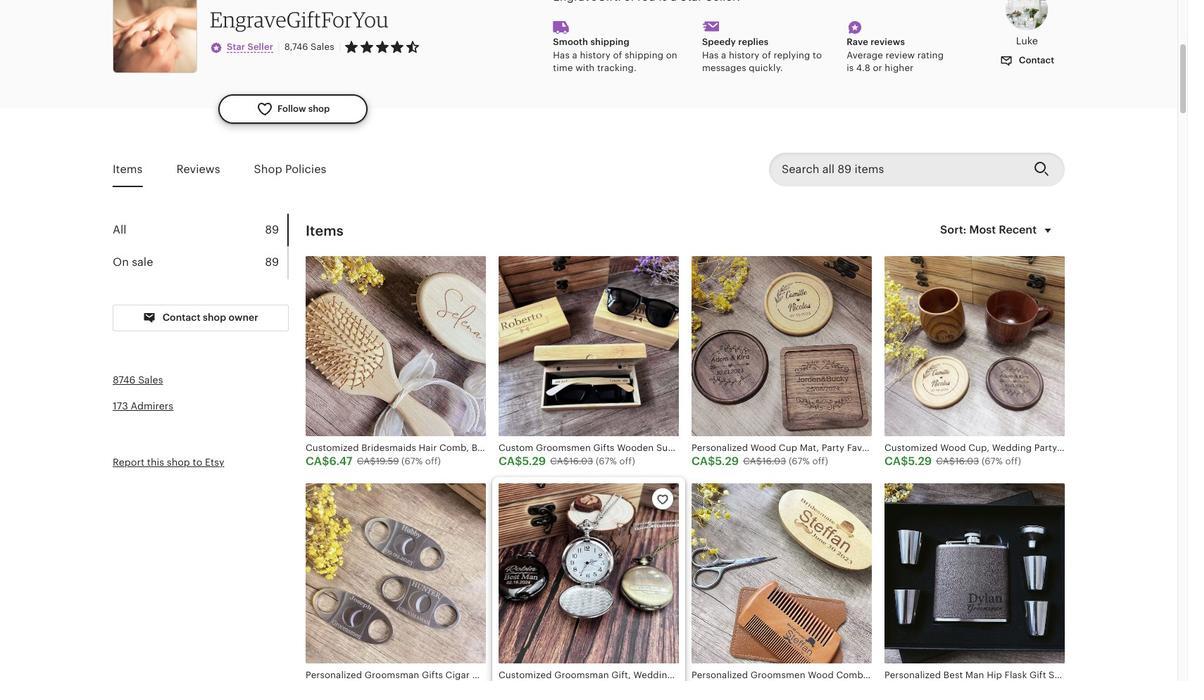 Task type: locate. For each thing, give the bounding box(es) containing it.
to
[[813, 50, 822, 60], [193, 457, 202, 468]]

1 horizontal spatial shop
[[203, 312, 226, 323]]

smooth shipping has a history of shipping on time with tracking.
[[553, 37, 677, 73]]

0 horizontal spatial to
[[193, 457, 202, 468]]

2 89 from the top
[[265, 256, 279, 269]]

0 horizontal spatial 5.29
[[522, 455, 546, 468]]

shop
[[308, 103, 330, 114], [203, 312, 226, 323], [167, 457, 190, 468]]

a inside smooth shipping has a history of shipping on time with tracking.
[[572, 50, 577, 60]]

2 a from the left
[[721, 50, 726, 60]]

3 (67% from the left
[[789, 456, 810, 467]]

history for quickly.
[[729, 50, 760, 60]]

5.29 for customized wood cup, wedding party gift, groomsman proposals, best man gifts, groomsman gift wood coffee cup image
[[908, 455, 932, 468]]

of
[[613, 50, 622, 60], [762, 50, 771, 60]]

smooth
[[553, 37, 588, 47]]

speedy
[[702, 37, 736, 47]]

sales
[[311, 42, 334, 52], [138, 374, 163, 386]]

to right replying
[[813, 50, 822, 60]]

4 off) from the left
[[1005, 456, 1021, 467]]

follow
[[277, 103, 306, 114]]

contact inside contact shop owner button
[[162, 312, 201, 323]]

1 horizontal spatial 16.03
[[762, 456, 786, 467]]

contact down the luke
[[1017, 55, 1054, 66]]

2 horizontal spatial 16.03
[[955, 456, 979, 467]]

star_seller image
[[210, 42, 223, 54]]

1 a from the left
[[572, 50, 577, 60]]

speedy replies has a history of replying to messages quickly.
[[702, 37, 822, 73]]

on
[[113, 256, 129, 269]]

shipping up tracking.
[[591, 37, 630, 47]]

89 for all
[[265, 223, 279, 237]]

1 horizontal spatial contact
[[1017, 55, 1054, 66]]

0 vertical spatial shipping
[[591, 37, 630, 47]]

follow shop
[[277, 103, 330, 114]]

(67% inside the ca$ 6.47 ca$ 19.59 (67% off)
[[402, 456, 423, 467]]

1 ca$ 5.29 ca$ 16.03 (67% off) from the left
[[499, 455, 635, 468]]

off) for customized wood cup, wedding party gift, groomsman proposals, best man gifts, groomsman gift wood coffee cup image
[[1005, 456, 1021, 467]]

shop right this
[[167, 457, 190, 468]]

a inside speedy replies has a history of replying to messages quickly.
[[721, 50, 726, 60]]

of up the quickly.
[[762, 50, 771, 60]]

has down speedy
[[702, 50, 719, 60]]

tab down the "reviews" link
[[113, 214, 287, 247]]

sale
[[132, 256, 153, 269]]

luke image
[[1006, 0, 1048, 30]]

history inside speedy replies has a history of replying to messages quickly.
[[729, 50, 760, 60]]

admirers
[[131, 401, 173, 412]]

1 off) from the left
[[425, 456, 441, 467]]

sales right 8,746
[[311, 42, 334, 52]]

history down replies
[[729, 50, 760, 60]]

has inside smooth shipping has a history of shipping on time with tracking.
[[553, 50, 570, 60]]

items
[[113, 162, 143, 176], [306, 223, 343, 239]]

2 vertical spatial shop
[[167, 457, 190, 468]]

contact left owner
[[162, 312, 201, 323]]

2 tab from the top
[[113, 247, 287, 279]]

(67% for customized bridesmaids hair comb, bridesmaid gifts, name engraved girls comb, personalized bridesmaids gift comb image
[[402, 456, 423, 467]]

0 vertical spatial 89
[[265, 223, 279, 237]]

ca$
[[306, 455, 329, 468], [499, 455, 522, 468], [692, 455, 715, 468], [885, 455, 908, 468], [357, 456, 376, 467], [550, 456, 569, 467], [743, 456, 762, 467], [936, 456, 955, 467]]

of up tracking.
[[613, 50, 622, 60]]

items down policies
[[306, 223, 343, 239]]

1 (67% from the left
[[402, 456, 423, 467]]

off) for personalized wood cup mat, party favors, wedding proposals, best man gifts, customized wood coffee cup coaster image
[[812, 456, 828, 467]]

2 horizontal spatial ca$ 5.29 ca$ 16.03 (67% off)
[[885, 455, 1021, 468]]

of for shipping
[[613, 50, 622, 60]]

0 vertical spatial sales
[[311, 42, 334, 52]]

owner
[[229, 312, 258, 323]]

5.29 for personalized wood cup mat, party favors, wedding proposals, best man gifts, customized wood coffee cup coaster image
[[715, 455, 739, 468]]

2 has from the left
[[702, 50, 719, 60]]

1 vertical spatial shop
[[203, 312, 226, 323]]

shop inside button
[[308, 103, 330, 114]]

contact button
[[989, 48, 1065, 74]]

of inside smooth shipping has a history of shipping on time with tracking.
[[613, 50, 622, 60]]

a down smooth
[[572, 50, 577, 60]]

1 vertical spatial 89
[[265, 256, 279, 269]]

8746 sales
[[113, 374, 163, 386]]

sections tab list
[[113, 214, 289, 279]]

policies
[[285, 162, 326, 176]]

off) inside the ca$ 6.47 ca$ 19.59 (67% off)
[[425, 456, 441, 467]]

2 of from the left
[[762, 50, 771, 60]]

1 horizontal spatial sales
[[311, 42, 334, 52]]

0 vertical spatial contact
[[1017, 55, 1054, 66]]

star seller button
[[210, 40, 273, 54]]

tab up contact shop owner button
[[113, 247, 287, 279]]

time
[[553, 62, 573, 73]]

quickly.
[[749, 62, 783, 73]]

0 horizontal spatial items
[[113, 162, 143, 176]]

0 vertical spatial shop
[[308, 103, 330, 114]]

tracking.
[[597, 62, 637, 73]]

luke link
[[989, 0, 1065, 48]]

ca$ 5.29 ca$ 16.03 (67% off)
[[499, 455, 635, 468], [692, 455, 828, 468], [885, 455, 1021, 468]]

1 horizontal spatial has
[[702, 50, 719, 60]]

items up all
[[113, 162, 143, 176]]

has up time
[[553, 50, 570, 60]]

1 horizontal spatial to
[[813, 50, 822, 60]]

off) for customized bridesmaids hair comb, bridesmaid gifts, name engraved girls comb, personalized bridesmaids gift comb image
[[425, 456, 441, 467]]

shop right the follow
[[308, 103, 330, 114]]

has
[[553, 50, 570, 60], [702, 50, 719, 60]]

2 horizontal spatial shop
[[308, 103, 330, 114]]

2 off) from the left
[[619, 456, 635, 467]]

4 (67% from the left
[[982, 456, 1003, 467]]

1 16.03 from the left
[[569, 456, 593, 467]]

| 8,746 sales |
[[278, 41, 341, 52]]

off) for custom groomsmen gifts wooden sunglasses, groomsman gift box set, groomsmen proposal, personalized best man sunglasses "image"
[[619, 456, 635, 467]]

contact inside contact button
[[1017, 55, 1054, 66]]

luke
[[1016, 35, 1038, 46]]

| right 8,746 sales link
[[339, 42, 341, 52]]

2 5.29 from the left
[[715, 455, 739, 468]]

reviews
[[871, 37, 905, 47]]

reviews
[[176, 162, 220, 176]]

shop
[[254, 162, 282, 176]]

to left etsy on the bottom
[[193, 457, 202, 468]]

5.29
[[522, 455, 546, 468], [715, 455, 739, 468], [908, 455, 932, 468]]

1 horizontal spatial history
[[729, 50, 760, 60]]

0 horizontal spatial history
[[580, 50, 611, 60]]

0 horizontal spatial |
[[278, 41, 280, 52]]

1 vertical spatial sales
[[138, 374, 163, 386]]

contact shop owner button
[[113, 305, 289, 331]]

shipping
[[591, 37, 630, 47], [625, 50, 664, 60]]

personalized wood cup mat, party favors, wedding proposals, best man gifts, customized wood coffee cup coaster image
[[692, 256, 872, 437]]

1 horizontal spatial a
[[721, 50, 726, 60]]

of for replying
[[762, 50, 771, 60]]

16.03
[[569, 456, 593, 467], [762, 456, 786, 467], [955, 456, 979, 467]]

personalized groomsmen wood comb, men mustache comb, groomsman gifts, , best man beard comb shaving set image
[[692, 484, 872, 664]]

1 tab from the top
[[113, 214, 287, 247]]

etsy
[[205, 457, 224, 468]]

history inside smooth shipping has a history of shipping on time with tracking.
[[580, 50, 611, 60]]

replying
[[774, 50, 810, 60]]

3 5.29 from the left
[[908, 455, 932, 468]]

|
[[278, 41, 280, 52], [339, 42, 341, 52]]

0 vertical spatial items
[[113, 162, 143, 176]]

3 ca$ 5.29 ca$ 16.03 (67% off) from the left
[[885, 455, 1021, 468]]

report
[[113, 457, 144, 468]]

ca$ 5.29 ca$ 16.03 (67% off) for personalized wood cup mat, party favors, wedding proposals, best man gifts, customized wood coffee cup coaster image
[[692, 455, 828, 468]]

has for has a history of shipping on time with tracking.
[[553, 50, 570, 60]]

follow shop button
[[218, 94, 368, 124]]

1 89 from the top
[[265, 223, 279, 237]]

shop left owner
[[203, 312, 226, 323]]

3 off) from the left
[[812, 456, 828, 467]]

0 horizontal spatial sales
[[138, 374, 163, 386]]

report this shop to etsy
[[113, 457, 224, 468]]

(67%
[[402, 456, 423, 467], [596, 456, 617, 467], [789, 456, 810, 467], [982, 456, 1003, 467]]

sales inside "| 8,746 sales |"
[[311, 42, 334, 52]]

0 vertical spatial to
[[813, 50, 822, 60]]

1 history from the left
[[580, 50, 611, 60]]

| left 8,746
[[278, 41, 280, 52]]

2 (67% from the left
[[596, 456, 617, 467]]

0 horizontal spatial ca$ 5.29 ca$ 16.03 (67% off)
[[499, 455, 635, 468]]

a up "messages"
[[721, 50, 726, 60]]

rave reviews average review rating is 4.8 or higher
[[847, 37, 944, 73]]

customized bridesmaids hair comb, bridesmaid gifts, name engraved girls comb, personalized bridesmaids gift comb image
[[306, 256, 486, 437]]

1 horizontal spatial of
[[762, 50, 771, 60]]

history up the with on the top of page
[[580, 50, 611, 60]]

tab
[[113, 214, 287, 247], [113, 247, 287, 279]]

this
[[147, 457, 164, 468]]

0 horizontal spatial contact
[[162, 312, 201, 323]]

shipping left on
[[625, 50, 664, 60]]

all
[[113, 223, 126, 237]]

rave
[[847, 37, 868, 47]]

items link
[[113, 153, 143, 186]]

average
[[847, 50, 883, 60]]

1 vertical spatial contact
[[162, 312, 201, 323]]

0 horizontal spatial 16.03
[[569, 456, 593, 467]]

report this shop to etsy link
[[113, 457, 224, 468]]

5.29 for custom groomsmen gifts wooden sunglasses, groomsman gift box set, groomsmen proposal, personalized best man sunglasses "image"
[[522, 455, 546, 468]]

0 horizontal spatial a
[[572, 50, 577, 60]]

8746
[[113, 374, 136, 386]]

173 admirers
[[113, 401, 173, 412]]

sales up "admirers"
[[138, 374, 163, 386]]

3 16.03 from the left
[[955, 456, 979, 467]]

16.03 for customized wood cup, wedding party gift, groomsman proposals, best man gifts, groomsman gift wood coffee cup image
[[955, 456, 979, 467]]

0 horizontal spatial of
[[613, 50, 622, 60]]

ca$ 5.29 ca$ 16.03 (67% off) for custom groomsmen gifts wooden sunglasses, groomsman gift box set, groomsmen proposal, personalized best man sunglasses "image"
[[499, 455, 635, 468]]

1 horizontal spatial ca$ 5.29 ca$ 16.03 (67% off)
[[692, 455, 828, 468]]

contact
[[1017, 55, 1054, 66], [162, 312, 201, 323]]

1 has from the left
[[553, 50, 570, 60]]

2 history from the left
[[729, 50, 760, 60]]

review
[[886, 50, 915, 60]]

has inside speedy replies has a history of replying to messages quickly.
[[702, 50, 719, 60]]

2 16.03 from the left
[[762, 456, 786, 467]]

1 horizontal spatial |
[[339, 42, 341, 52]]

1 horizontal spatial 5.29
[[715, 455, 739, 468]]

shop inside button
[[203, 312, 226, 323]]

contact for contact
[[1017, 55, 1054, 66]]

sort: most recent
[[940, 223, 1037, 237]]

2 horizontal spatial 5.29
[[908, 455, 932, 468]]

89
[[265, 223, 279, 237], [265, 256, 279, 269]]

of inside speedy replies has a history of replying to messages quickly.
[[762, 50, 771, 60]]

(67% for personalized wood cup mat, party favors, wedding proposals, best man gifts, customized wood coffee cup coaster image
[[789, 456, 810, 467]]

1 vertical spatial shipping
[[625, 50, 664, 60]]

ca$ inside the ca$ 6.47 ca$ 19.59 (67% off)
[[357, 456, 376, 467]]

1 horizontal spatial items
[[306, 223, 343, 239]]

2 | from the left
[[339, 42, 341, 52]]

sort: most recent button
[[932, 214, 1065, 248]]

8,746
[[284, 42, 308, 52]]

1 5.29 from the left
[[522, 455, 546, 468]]

history
[[580, 50, 611, 60], [729, 50, 760, 60]]

a
[[572, 50, 577, 60], [721, 50, 726, 60]]

ca$ 6.47 ca$ 19.59 (67% off)
[[306, 455, 441, 468]]

off)
[[425, 456, 441, 467], [619, 456, 635, 467], [812, 456, 828, 467], [1005, 456, 1021, 467]]

2 ca$ 5.29 ca$ 16.03 (67% off) from the left
[[692, 455, 828, 468]]

0 horizontal spatial has
[[553, 50, 570, 60]]

tab containing on sale
[[113, 247, 287, 279]]

0 horizontal spatial shop
[[167, 457, 190, 468]]

1 of from the left
[[613, 50, 622, 60]]



Task type: describe. For each thing, give the bounding box(es) containing it.
history for with
[[580, 50, 611, 60]]

8746 sales link
[[113, 374, 163, 386]]

Search all 89 items text field
[[769, 153, 1023, 187]]

is
[[847, 62, 854, 73]]

recent
[[999, 223, 1037, 237]]

4.8
[[856, 62, 870, 73]]

1 vertical spatial to
[[193, 457, 202, 468]]

messages
[[702, 62, 746, 73]]

8,746 sales link
[[284, 42, 334, 52]]

to inside speedy replies has a history of replying to messages quickly.
[[813, 50, 822, 60]]

personalized best man hip flask gift sets, wedding party gift, groomsman proposal, custom groomsman flask image
[[885, 484, 1065, 664]]

or
[[873, 62, 882, 73]]

star
[[227, 42, 245, 52]]

personalized groomsman gifts cigar cutter, groomsman gift, custom cigar cutter , leather cigar travel case, best man gift image
[[306, 484, 486, 664]]

shop policies link
[[254, 153, 326, 186]]

(67% for customized wood cup, wedding party gift, groomsman proposals, best man gifts, groomsman gift wood coffee cup image
[[982, 456, 1003, 467]]

replies
[[738, 37, 769, 47]]

173 admirers link
[[113, 401, 173, 412]]

has for has a history of replying to messages quickly.
[[702, 50, 719, 60]]

6.47
[[329, 455, 353, 468]]

customized groomsman gift, wedding party gift, groomsman proposals, pocket watch with chains, best man gift pocket watch image
[[499, 484, 679, 664]]

(67% for custom groomsmen gifts wooden sunglasses, groomsman gift box set, groomsmen proposal, personalized best man sunglasses "image"
[[596, 456, 617, 467]]

1 | from the left
[[278, 41, 280, 52]]

with
[[576, 62, 595, 73]]

contact shop owner
[[160, 312, 258, 323]]

16.03 for custom groomsmen gifts wooden sunglasses, groomsman gift box set, groomsmen proposal, personalized best man sunglasses "image"
[[569, 456, 593, 467]]

on sale
[[113, 256, 153, 269]]

| inside "| 8,746 sales |"
[[339, 42, 341, 52]]

higher
[[885, 62, 914, 73]]

star seller
[[227, 42, 273, 52]]

customized wood cup, wedding party gift, groomsman proposals, best man gifts, groomsman gift wood coffee cup image
[[885, 256, 1065, 437]]

rating
[[917, 50, 944, 60]]

89 for on sale
[[265, 256, 279, 269]]

19.59
[[376, 456, 399, 467]]

shop policies
[[254, 162, 326, 176]]

contact for contact shop owner
[[162, 312, 201, 323]]

sort:
[[940, 223, 967, 237]]

tab containing all
[[113, 214, 287, 247]]

ca$ 5.29 ca$ 16.03 (67% off) for customized wood cup, wedding party gift, groomsman proposals, best man gifts, groomsman gift wood coffee cup image
[[885, 455, 1021, 468]]

shop for contact
[[203, 312, 226, 323]]

most
[[969, 223, 996, 237]]

reviews link
[[176, 153, 220, 186]]

engravegiftforyou
[[210, 6, 389, 32]]

1 vertical spatial items
[[306, 223, 343, 239]]

a for smooth
[[572, 50, 577, 60]]

a for speedy
[[721, 50, 726, 60]]

on
[[666, 50, 677, 60]]

173
[[113, 401, 128, 412]]

seller
[[248, 42, 273, 52]]

custom groomsmen gifts wooden sunglasses, groomsman gift box set, groomsmen proposal, personalized best man sunglasses image
[[499, 256, 679, 437]]

shop for follow
[[308, 103, 330, 114]]

16.03 for personalized wood cup mat, party favors, wedding proposals, best man gifts, customized wood coffee cup coaster image
[[762, 456, 786, 467]]



Task type: vqa. For each thing, say whether or not it's contained in the screenshot.


